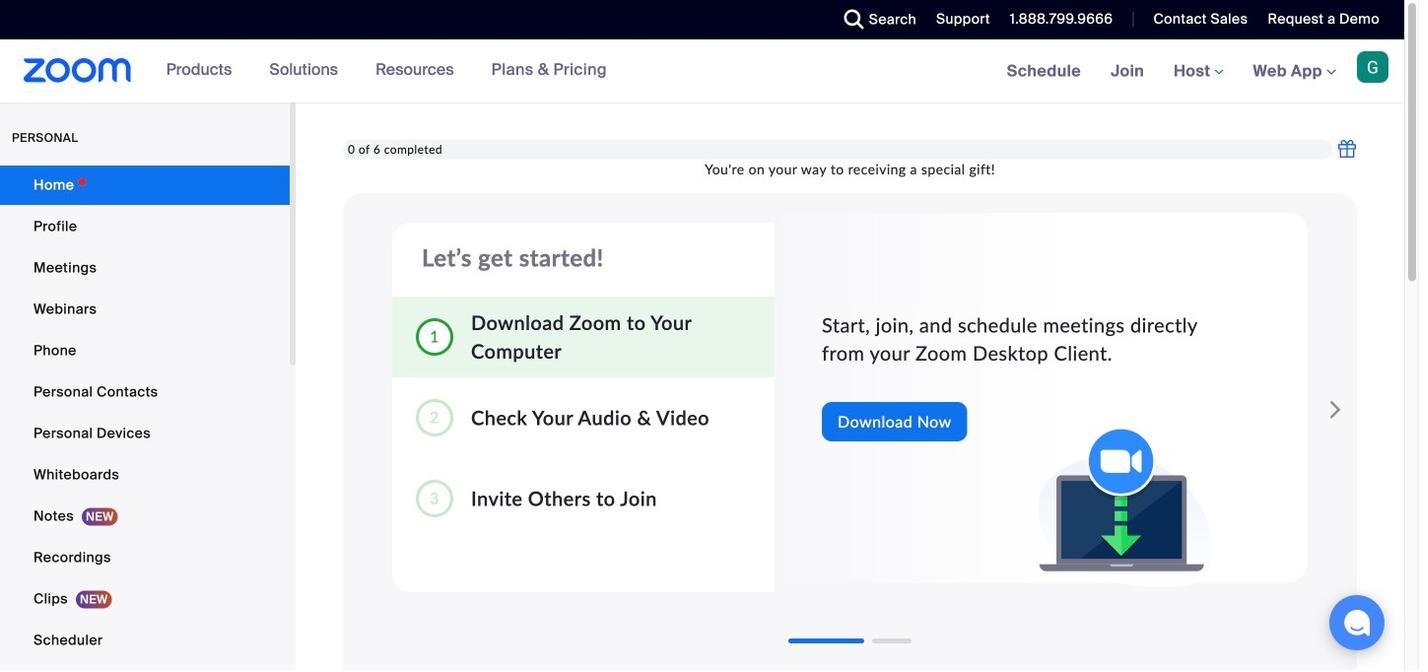 Task type: describe. For each thing, give the bounding box(es) containing it.
meetings navigation
[[992, 39, 1404, 104]]

next image
[[1326, 390, 1354, 430]]

product information navigation
[[151, 39, 622, 102]]



Task type: vqa. For each thing, say whether or not it's contained in the screenshot.
Main Number 'text box'
no



Task type: locate. For each thing, give the bounding box(es) containing it.
banner
[[0, 39, 1404, 104]]

profile picture image
[[1357, 51, 1389, 83]]

open chat image
[[1343, 609, 1371, 637]]

personal menu menu
[[0, 166, 290, 670]]

zoom logo image
[[24, 58, 132, 83]]



